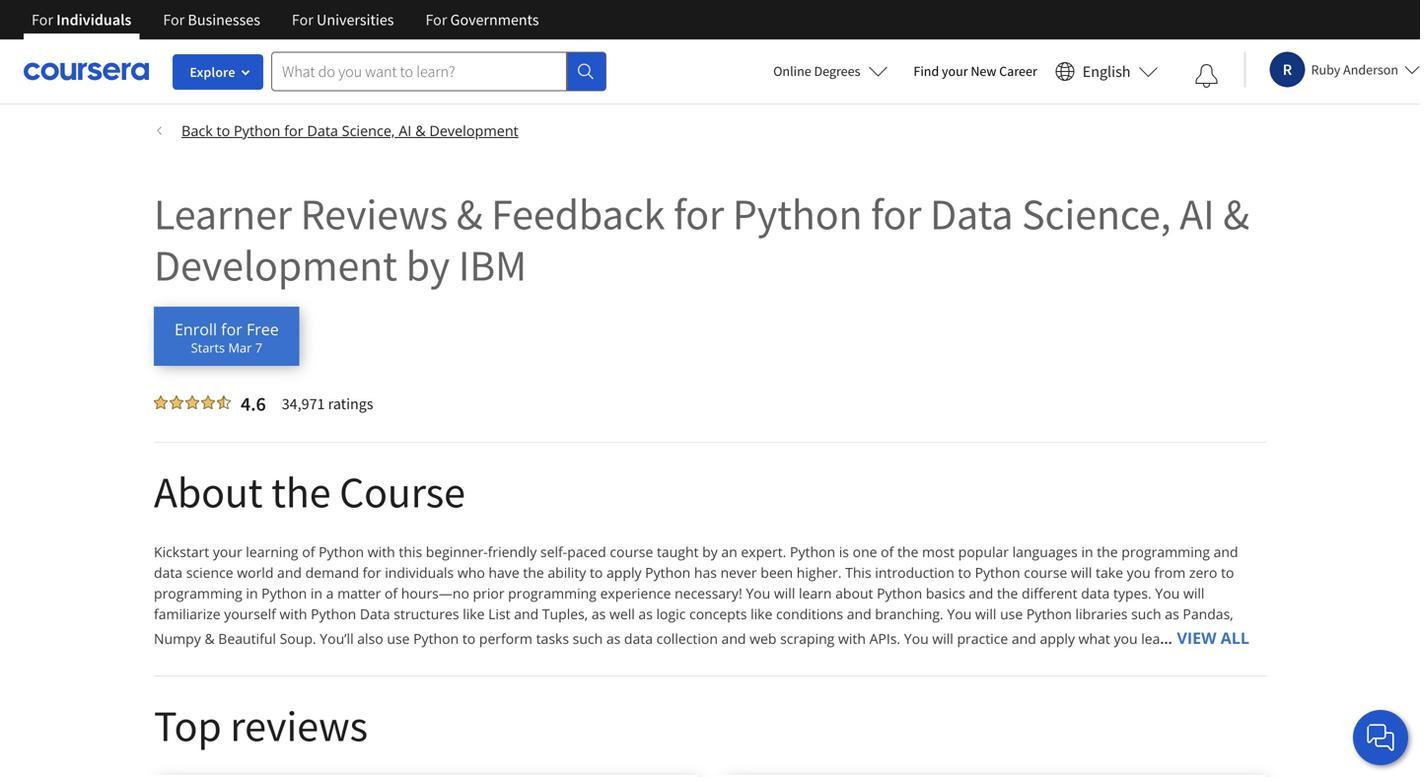 Task type: describe. For each thing, give the bounding box(es) containing it.
for universities
[[292, 10, 394, 30]]

find
[[914, 62, 940, 80]]

an
[[722, 543, 738, 561]]

enroll
[[175, 319, 217, 340]]

most
[[923, 543, 955, 561]]

and down learning
[[277, 563, 302, 582]]

chat with us image
[[1366, 722, 1397, 754]]

science, inside 'learner reviews & feedback for python for data science, ai & development by ibm'
[[1022, 186, 1172, 241]]

one
[[853, 543, 878, 561]]

tasks
[[536, 629, 569, 648]]

as down well
[[607, 629, 621, 648]]

to right 'zero'
[[1222, 563, 1235, 582]]

as up ...
[[1166, 605, 1180, 624]]

python inside 'learner reviews & feedback for python for data science, ai & development by ibm'
[[733, 186, 863, 241]]

7
[[255, 339, 262, 357]]

for for universities
[[292, 10, 314, 30]]

take
[[1096, 563, 1124, 582]]

0 horizontal spatial of
[[302, 543, 315, 561]]

from
[[1155, 563, 1186, 582]]

familiarize
[[154, 605, 221, 624]]

explore button
[[173, 54, 263, 90]]

1 like from the left
[[463, 605, 485, 624]]

you'll
[[320, 629, 354, 648]]

0 vertical spatial data
[[307, 121, 338, 140]]

learner reviews & feedback for python for data science, ai & development by ibm
[[154, 186, 1250, 293]]

0 horizontal spatial ai
[[399, 121, 412, 140]]

friendly
[[488, 543, 537, 561]]

what
[[1079, 629, 1111, 648]]

starts
[[191, 339, 225, 357]]

structures
[[394, 605, 459, 624]]

2 like from the left
[[751, 605, 773, 624]]

popular
[[959, 543, 1009, 561]]

for inside enroll for free starts mar 7
[[221, 319, 242, 340]]

science
[[186, 563, 233, 582]]

data inside kickstart your learning of python with this beginner-friendly self-paced course taught by an expert. python is one of the most popular languages in the programming and data science world and demand for individuals who have the ability to apply python has never been higher.    this introduction to python course will take you from zero to programming in python in a matter of hours—no prior programming experience necessary! you will learn about python basics and the different data types. you will familiarize yourself with python data structures like list and tuples, as well as logic concepts like conditions and branching. you will use python libraries such as pandas, numpy & beautiful soup. you'll also use python to perform tasks such as data collection and web scraping with apis.    you will practice and apply what you lea ... view all
[[360, 605, 390, 624]]

basics
[[926, 584, 966, 603]]

about
[[154, 465, 263, 519]]

2 horizontal spatial data
[[1082, 584, 1110, 603]]

to down popular
[[959, 563, 972, 582]]

1 vertical spatial you
[[1114, 629, 1138, 648]]

will up practice
[[976, 605, 997, 624]]

languages
[[1013, 543, 1078, 561]]

back to python for data science, ai & development
[[182, 121, 519, 140]]

reviews
[[301, 186, 448, 241]]

0 vertical spatial course
[[610, 543, 653, 561]]

expert.
[[741, 543, 787, 561]]

career
[[1000, 62, 1038, 80]]

individuals
[[56, 10, 132, 30]]

coursera image
[[24, 55, 149, 87]]

1 horizontal spatial apply
[[1040, 629, 1075, 648]]

collection
[[657, 629, 718, 648]]

you down branching.
[[905, 629, 929, 648]]

What do you want to learn? text field
[[271, 52, 567, 91]]

2 horizontal spatial of
[[881, 543, 894, 561]]

and right list
[[514, 605, 539, 624]]

soup.
[[280, 629, 316, 648]]

1 vertical spatial use
[[387, 629, 410, 648]]

also
[[357, 629, 384, 648]]

perform
[[479, 629, 533, 648]]

0 vertical spatial use
[[1001, 605, 1023, 624]]

matter
[[338, 584, 381, 603]]

who
[[458, 563, 485, 582]]

paced
[[568, 543, 607, 561]]

pandas,
[[1183, 605, 1234, 624]]

about the course
[[154, 465, 466, 519]]

your for kickstart your learning of python with this beginner-friendly self-paced course taught by an expert. python is one of the most popular languages in the programming and data science world and demand for individuals who have the ability to apply python has never been higher.    this introduction to python course will take you from zero to programming in python in a matter of hours—no prior programming experience necessary! you will learn about python basics and the different data types. you will familiarize yourself with python data structures like list and tuples, as well as logic concepts like conditions and branching. you will use python libraries such as pandas, numpy & beautiful soup. you'll also use python to perform tasks such as data collection and web scraping with apis.    you will practice and apply what you lea ... view all
[[213, 543, 242, 561]]

1 horizontal spatial data
[[624, 629, 653, 648]]

branching.
[[875, 605, 944, 624]]

concepts
[[690, 605, 747, 624]]

2 horizontal spatial programming
[[1122, 543, 1211, 561]]

filled star image
[[201, 396, 215, 409]]

kickstart your learning of python with this beginner-friendly self-paced course taught by an expert. python is one of the most popular languages in the programming and data science world and demand for individuals who have the ability to apply python has never been higher.    this introduction to python course will take you from zero to programming in python in a matter of hours—no prior programming experience necessary! you will learn about python basics and the different data types. you will familiarize yourself with python data structures like list and tuples, as well as logic concepts like conditions and branching. you will use python libraries such as pandas, numpy & beautiful soup. you'll also use python to perform tasks such as data collection and web scraping with apis.    you will practice and apply what you lea ... view all
[[154, 543, 1250, 649]]

for inside back to python for data science, ai & development link
[[284, 121, 303, 140]]

will down 'zero'
[[1184, 584, 1205, 603]]

will left practice
[[933, 629, 954, 648]]

development inside 'learner reviews & feedback for python for data science, ai & development by ibm'
[[154, 238, 398, 293]]

top
[[154, 699, 222, 753]]

taught
[[657, 543, 699, 561]]

different
[[1022, 584, 1078, 603]]

self-
[[541, 543, 568, 561]]

mar
[[228, 339, 252, 357]]

this
[[846, 563, 872, 582]]

0 horizontal spatial science,
[[342, 121, 395, 140]]

& inside kickstart your learning of python with this beginner-friendly self-paced course taught by an expert. python is one of the most popular languages in the programming and data science world and demand for individuals who have the ability to apply python has never been higher.    this introduction to python course will take you from zero to programming in python in a matter of hours—no prior programming experience necessary! you will learn about python basics and the different data types. you will familiarize yourself with python data structures like list and tuples, as well as logic concepts like conditions and branching. you will use python libraries such as pandas, numpy & beautiful soup. you'll also use python to perform tasks such as data collection and web scraping with apis.    you will practice and apply what you lea ... view all
[[205, 629, 215, 648]]

0 horizontal spatial in
[[246, 584, 258, 603]]

enroll for free starts mar 7
[[175, 319, 279, 357]]

web
[[750, 629, 777, 648]]

this
[[399, 543, 422, 561]]

ai inside 'learner reviews & feedback for python for data science, ai & development by ibm'
[[1180, 186, 1215, 241]]

for individuals
[[32, 10, 132, 30]]

for inside kickstart your learning of python with this beginner-friendly self-paced course taught by an expert. python is one of the most popular languages in the programming and data science world and demand for individuals who have the ability to apply python has never been higher.    this introduction to python course will take you from zero to programming in python in a matter of hours—no prior programming experience necessary! you will learn about python basics and the different data types. you will familiarize yourself with python data structures like list and tuples, as well as logic concepts like conditions and branching. you will use python libraries such as pandas, numpy & beautiful soup. you'll also use python to perform tasks such as data collection and web scraping with apis.    you will practice and apply what you lea ... view all
[[363, 563, 381, 582]]

0 horizontal spatial such
[[573, 629, 603, 648]]

learn
[[799, 584, 832, 603]]

numpy
[[154, 629, 201, 648]]

0 horizontal spatial programming
[[154, 584, 242, 603]]

...
[[1161, 629, 1173, 648]]

the down self-
[[523, 563, 544, 582]]

ratings
[[328, 394, 373, 414]]

anderson
[[1344, 61, 1399, 78]]

the up take
[[1097, 543, 1118, 561]]

well
[[610, 605, 635, 624]]

find your new career link
[[904, 59, 1048, 84]]

practice
[[958, 629, 1009, 648]]

all
[[1221, 628, 1250, 649]]

ability
[[548, 563, 586, 582]]

0 vertical spatial you
[[1127, 563, 1151, 582]]

top reviews
[[154, 699, 368, 753]]



Task type: vqa. For each thing, say whether or not it's contained in the screenshot.
SOCIAL SCIENCES
no



Task type: locate. For each thing, give the bounding box(es) containing it.
1 horizontal spatial science,
[[1022, 186, 1172, 241]]

use up practice
[[1001, 605, 1023, 624]]

hours—no
[[401, 584, 470, 603]]

programming up the 'from'
[[1122, 543, 1211, 561]]

1 vertical spatial by
[[703, 543, 718, 561]]

you up types.
[[1127, 563, 1151, 582]]

1 horizontal spatial by
[[703, 543, 718, 561]]

1 vertical spatial your
[[213, 543, 242, 561]]

online degrees
[[774, 62, 861, 80]]

4 for from the left
[[426, 10, 447, 30]]

2 horizontal spatial with
[[839, 629, 866, 648]]

1 horizontal spatial ai
[[1180, 186, 1215, 241]]

conditions
[[777, 605, 844, 624]]

you down been
[[746, 584, 771, 603]]

world
[[237, 563, 274, 582]]

0 horizontal spatial data
[[154, 563, 183, 582]]

online degrees button
[[758, 49, 904, 93]]

lea
[[1142, 629, 1161, 648]]

free
[[247, 319, 279, 340]]

in left a at left bottom
[[311, 584, 323, 603]]

find your new career
[[914, 62, 1038, 80]]

filled star image
[[154, 396, 168, 409], [170, 396, 184, 409], [185, 396, 199, 409]]

1 for from the left
[[32, 10, 53, 30]]

course
[[610, 543, 653, 561], [1024, 563, 1068, 582]]

apply
[[607, 563, 642, 582], [1040, 629, 1075, 648]]

is
[[839, 543, 849, 561]]

1 vertical spatial apply
[[1040, 629, 1075, 648]]

1 horizontal spatial such
[[1132, 605, 1162, 624]]

r
[[1283, 60, 1293, 79]]

for governments
[[426, 10, 539, 30]]

your inside kickstart your learning of python with this beginner-friendly self-paced course taught by an expert. python is one of the most popular languages in the programming and data science world and demand for individuals who have the ability to apply python has never been higher.    this introduction to python course will take you from zero to programming in python in a matter of hours—no prior programming experience necessary! you will learn about python basics and the different data types. you will familiarize yourself with python data structures like list and tuples, as well as logic concepts like conditions and branching. you will use python libraries such as pandas, numpy & beautiful soup. you'll also use python to perform tasks such as data collection and web scraping with apis.    you will practice and apply what you lea ... view all
[[213, 543, 242, 561]]

to right back
[[217, 121, 230, 140]]

you
[[1127, 563, 1151, 582], [1114, 629, 1138, 648]]

banner navigation
[[16, 0, 555, 39]]

development down what do you want to learn? text field
[[429, 121, 519, 140]]

0 horizontal spatial your
[[213, 543, 242, 561]]

explore
[[190, 63, 235, 81]]

0 horizontal spatial use
[[387, 629, 410, 648]]

apply left what
[[1040, 629, 1075, 648]]

0 horizontal spatial filled star image
[[154, 396, 168, 409]]

of
[[302, 543, 315, 561], [881, 543, 894, 561], [385, 584, 398, 603]]

for up what do you want to learn? text field
[[426, 10, 447, 30]]

34,971 ratings
[[282, 394, 373, 414]]

apis.
[[870, 629, 901, 648]]

4.6
[[241, 392, 266, 416]]

beginner-
[[426, 543, 488, 561]]

data down well
[[624, 629, 653, 648]]

1 vertical spatial data
[[930, 186, 1014, 241]]

demand
[[305, 563, 359, 582]]

tuples,
[[542, 605, 588, 624]]

to down paced
[[590, 563, 603, 582]]

python
[[234, 121, 281, 140], [733, 186, 863, 241], [319, 543, 364, 561], [790, 543, 836, 561], [645, 563, 691, 582], [975, 563, 1021, 582], [262, 584, 307, 603], [877, 584, 923, 603], [311, 605, 356, 624], [1027, 605, 1072, 624], [414, 629, 459, 648]]

such
[[1132, 605, 1162, 624], [573, 629, 603, 648]]

data up libraries
[[1082, 584, 1110, 603]]

0 vertical spatial data
[[154, 563, 183, 582]]

universities
[[317, 10, 394, 30]]

2 horizontal spatial data
[[930, 186, 1014, 241]]

1 horizontal spatial course
[[1024, 563, 1068, 582]]

for for individuals
[[32, 10, 53, 30]]

like
[[463, 605, 485, 624], [751, 605, 773, 624]]

by
[[406, 238, 450, 293], [703, 543, 718, 561]]

apply up experience
[[607, 563, 642, 582]]

for for governments
[[426, 10, 447, 30]]

development up free
[[154, 238, 398, 293]]

0 vertical spatial your
[[942, 62, 968, 80]]

have
[[489, 563, 520, 582]]

never
[[721, 563, 757, 582]]

libraries
[[1076, 605, 1128, 624]]

for
[[284, 121, 303, 140], [674, 186, 724, 241], [871, 186, 922, 241], [221, 319, 242, 340], [363, 563, 381, 582]]

programming up tuples,
[[508, 584, 597, 603]]

back
[[182, 121, 213, 140]]

2 vertical spatial data
[[624, 629, 653, 648]]

ai
[[399, 121, 412, 140], [1180, 186, 1215, 241]]

and right practice
[[1012, 629, 1037, 648]]

businesses
[[188, 10, 260, 30]]

2 for from the left
[[163, 10, 185, 30]]

learning
[[246, 543, 299, 561]]

by left ibm at left top
[[406, 238, 450, 293]]

logic
[[657, 605, 686, 624]]

1 vertical spatial data
[[1082, 584, 1110, 603]]

0 horizontal spatial data
[[307, 121, 338, 140]]

view
[[1178, 628, 1217, 649]]

0 vertical spatial ai
[[399, 121, 412, 140]]

governments
[[450, 10, 539, 30]]

of right one
[[881, 543, 894, 561]]

2 filled star image from the left
[[170, 396, 184, 409]]

data
[[154, 563, 183, 582], [1082, 584, 1110, 603], [624, 629, 653, 648]]

yourself
[[224, 605, 276, 624]]

for for businesses
[[163, 10, 185, 30]]

feedback
[[491, 186, 665, 241]]

for left businesses
[[163, 10, 185, 30]]

1 vertical spatial with
[[280, 605, 307, 624]]

1 horizontal spatial filled star image
[[170, 396, 184, 409]]

1 horizontal spatial development
[[429, 121, 519, 140]]

with up the soup.
[[280, 605, 307, 624]]

0 horizontal spatial development
[[154, 238, 398, 293]]

to left perform on the bottom of page
[[463, 629, 476, 648]]

and down about
[[847, 605, 872, 624]]

0 vertical spatial such
[[1132, 605, 1162, 624]]

and down concepts
[[722, 629, 746, 648]]

such down types.
[[1132, 605, 1162, 624]]

1 horizontal spatial in
[[311, 584, 323, 603]]

been
[[761, 563, 793, 582]]

such down tuples,
[[573, 629, 603, 648]]

and right basics
[[969, 584, 994, 603]]

half faded star image
[[217, 396, 231, 409]]

chevron left image
[[154, 125, 166, 137]]

new
[[971, 62, 997, 80]]

the
[[271, 465, 331, 519], [898, 543, 919, 561], [1097, 543, 1118, 561], [523, 563, 544, 582], [997, 584, 1019, 603]]

0 horizontal spatial like
[[463, 605, 485, 624]]

has
[[694, 563, 717, 582]]

back to python for data science, ai & development link
[[154, 105, 1267, 141]]

data inside 'learner reviews & feedback for python for data science, ai & development by ibm'
[[930, 186, 1014, 241]]

learner
[[154, 186, 292, 241]]

will left take
[[1071, 563, 1093, 582]]

1 horizontal spatial like
[[751, 605, 773, 624]]

1 vertical spatial science,
[[1022, 186, 1172, 241]]

with left the apis.
[[839, 629, 866, 648]]

by left an
[[703, 543, 718, 561]]

course down 'languages'
[[1024, 563, 1068, 582]]

show notifications image
[[1195, 64, 1219, 88]]

for left individuals
[[32, 10, 53, 30]]

higher.
[[797, 563, 842, 582]]

&
[[415, 121, 426, 140], [457, 186, 483, 241], [1224, 186, 1250, 241], [205, 629, 215, 648]]

1 horizontal spatial data
[[360, 605, 390, 624]]

development
[[429, 121, 519, 140], [154, 238, 398, 293]]

0 vertical spatial science,
[[342, 121, 395, 140]]

ibm
[[459, 238, 527, 293]]

by inside 'learner reviews & feedback for python for data science, ai & development by ibm'
[[406, 238, 450, 293]]

as left well
[[592, 605, 606, 624]]

in up the yourself
[[246, 584, 258, 603]]

of up demand
[[302, 543, 315, 561]]

1 vertical spatial ai
[[1180, 186, 1215, 241]]

3 for from the left
[[292, 10, 314, 30]]

0 vertical spatial development
[[429, 121, 519, 140]]

0 horizontal spatial by
[[406, 238, 450, 293]]

like up web
[[751, 605, 773, 624]]

like down prior
[[463, 605, 485, 624]]

None search field
[[271, 52, 607, 91]]

by inside kickstart your learning of python with this beginner-friendly self-paced course taught by an expert. python is one of the most popular languages in the programming and data science world and demand for individuals who have the ability to apply python has never been higher.    this introduction to python course will take you from zero to programming in python in a matter of hours—no prior programming experience necessary! you will learn about python basics and the different data types. you will familiarize yourself with python data structures like list and tuples, as well as logic concepts like conditions and branching. you will use python libraries such as pandas, numpy & beautiful soup. you'll also use python to perform tasks such as data collection and web scraping with apis.    you will practice and apply what you lea ... view all
[[703, 543, 718, 561]]

in right 'languages'
[[1082, 543, 1094, 561]]

1 vertical spatial course
[[1024, 563, 1068, 582]]

the up "introduction"
[[898, 543, 919, 561]]

34,971
[[282, 394, 325, 414]]

your for find your new career
[[942, 62, 968, 80]]

view all button
[[1177, 625, 1251, 652]]

with left this
[[368, 543, 395, 561]]

you
[[746, 584, 771, 603], [1156, 584, 1180, 603], [948, 605, 972, 624], [905, 629, 929, 648]]

1 horizontal spatial with
[[368, 543, 395, 561]]

2 vertical spatial with
[[839, 629, 866, 648]]

zero
[[1190, 563, 1218, 582]]

introduction
[[875, 563, 955, 582]]

a
[[326, 584, 334, 603]]

course up experience
[[610, 543, 653, 561]]

programming up familiarize at bottom left
[[154, 584, 242, 603]]

kickstart
[[154, 543, 209, 561]]

2 horizontal spatial filled star image
[[185, 396, 199, 409]]

your up science
[[213, 543, 242, 561]]

0 horizontal spatial apply
[[607, 563, 642, 582]]

you down basics
[[948, 605, 972, 624]]

necessary!
[[675, 584, 743, 603]]

course
[[340, 465, 466, 519]]

beautiful
[[218, 629, 276, 648]]

your right find
[[942, 62, 968, 80]]

as down experience
[[639, 605, 653, 624]]

1 horizontal spatial your
[[942, 62, 968, 80]]

for left the universities
[[292, 10, 314, 30]]

of right matter
[[385, 584, 398, 603]]

0 vertical spatial by
[[406, 238, 450, 293]]

1 horizontal spatial use
[[1001, 605, 1023, 624]]

0 vertical spatial apply
[[607, 563, 642, 582]]

will down been
[[774, 584, 796, 603]]

1 horizontal spatial of
[[385, 584, 398, 603]]

you down the 'from'
[[1156, 584, 1180, 603]]

for businesses
[[163, 10, 260, 30]]

types.
[[1114, 584, 1152, 603]]

individuals
[[385, 563, 454, 582]]

the up learning
[[271, 465, 331, 519]]

use right "also"
[[387, 629, 410, 648]]

prior
[[473, 584, 505, 603]]

1 horizontal spatial programming
[[508, 584, 597, 603]]

0 vertical spatial with
[[368, 543, 395, 561]]

reviews
[[230, 699, 368, 753]]

3 filled star image from the left
[[185, 396, 199, 409]]

2 vertical spatial data
[[360, 605, 390, 624]]

and
[[1214, 543, 1239, 561], [277, 563, 302, 582], [969, 584, 994, 603], [514, 605, 539, 624], [847, 605, 872, 624], [722, 629, 746, 648], [1012, 629, 1037, 648]]

1 vertical spatial development
[[154, 238, 398, 293]]

experience
[[600, 584, 671, 603]]

1 vertical spatial such
[[573, 629, 603, 648]]

and up 'zero'
[[1214, 543, 1239, 561]]

0 horizontal spatial with
[[280, 605, 307, 624]]

you left lea
[[1114, 629, 1138, 648]]

programming
[[1122, 543, 1211, 561], [154, 584, 242, 603], [508, 584, 597, 603]]

1 filled star image from the left
[[154, 396, 168, 409]]

data down kickstart at the bottom left of the page
[[154, 563, 183, 582]]

0 horizontal spatial course
[[610, 543, 653, 561]]

2 horizontal spatial in
[[1082, 543, 1094, 561]]

the left "different" at the bottom
[[997, 584, 1019, 603]]

about
[[836, 584, 874, 603]]

list
[[489, 605, 511, 624]]



